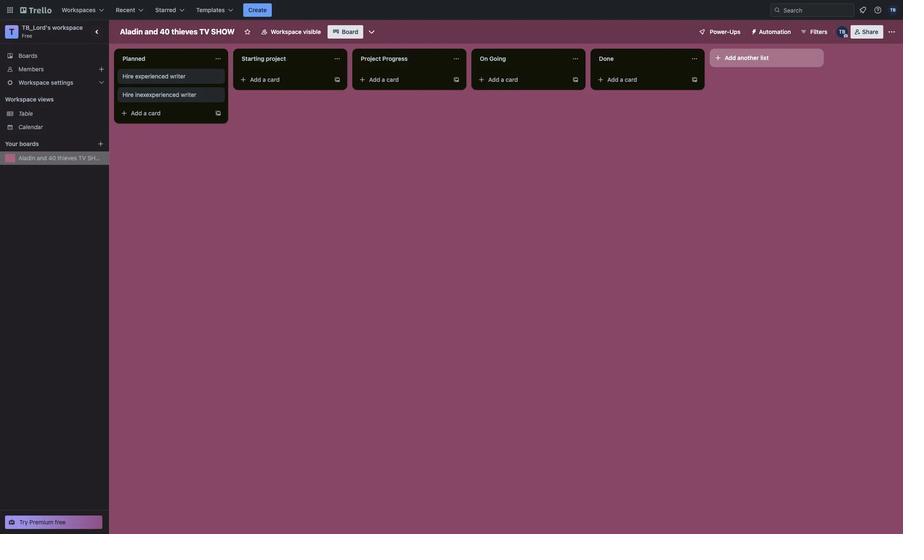Task type: describe. For each thing, give the bounding box(es) containing it.
premium
[[29, 519, 53, 526]]

add another list
[[725, 54, 769, 61]]

board
[[342, 28, 359, 35]]

thieves inside board name text box
[[172, 27, 198, 36]]

hire for hire inexexperienced writer
[[123, 91, 134, 98]]

hire inexexperienced writer link
[[123, 91, 220, 99]]

add another list button
[[710, 49, 824, 67]]

40 inside aladin and 40 thieves tv show link
[[49, 154, 56, 162]]

this member is an admin of this board. image
[[844, 34, 848, 38]]

filters
[[811, 28, 828, 35]]

workspace visible
[[271, 28, 321, 35]]

t link
[[5, 25, 18, 39]]

add a card down done
[[608, 76, 638, 83]]

hire inexexperienced writer
[[123, 91, 196, 98]]

card down inexexperienced
[[148, 110, 161, 117]]

1 vertical spatial aladin
[[18, 154, 35, 162]]

your boards with 1 items element
[[5, 139, 85, 149]]

t
[[9, 27, 14, 37]]

card for going
[[506, 76, 518, 83]]

create from template… image for done
[[692, 76, 698, 83]]

workspace for workspace settings
[[18, 79, 49, 86]]

visible
[[303, 28, 321, 35]]

0 horizontal spatial and
[[37, 154, 47, 162]]

project
[[266, 55, 286, 62]]

Planned text field
[[118, 52, 210, 65]]

sm image
[[748, 25, 760, 37]]

going
[[490, 55, 506, 62]]

add for project progress
[[369, 76, 380, 83]]

add a card button for going
[[475, 73, 569, 86]]

share
[[863, 28, 879, 35]]

templates button
[[191, 3, 238, 17]]

tb_lord's workspace free
[[22, 24, 83, 39]]

your boards
[[5, 140, 39, 147]]

tv inside board name text box
[[199, 27, 210, 36]]

hire for hire experienced writer
[[123, 73, 134, 80]]

experienced
[[135, 73, 169, 80]]

card for project
[[268, 76, 280, 83]]

starting project
[[242, 55, 286, 62]]

0 notifications image
[[858, 5, 868, 15]]

workspace settings
[[18, 79, 73, 86]]

tb_lord (tylerblack44) image
[[837, 26, 849, 38]]

table
[[18, 110, 33, 117]]

boards link
[[0, 49, 109, 63]]

hire experienced writer link
[[123, 72, 220, 81]]

free
[[22, 33, 32, 39]]

planned
[[123, 55, 145, 62]]

add a card button for project
[[237, 73, 331, 86]]

aladin and 40 thieves tv show inside board name text box
[[120, 27, 235, 36]]

search image
[[774, 7, 781, 13]]

show inside board name text box
[[211, 27, 235, 36]]

create from template… image for project progress
[[453, 76, 460, 83]]

aladin inside board name text box
[[120, 27, 143, 36]]

a for project
[[263, 76, 266, 83]]

a down 'done' 'text box'
[[620, 76, 624, 83]]

board link
[[328, 25, 364, 39]]

add for on going
[[489, 76, 500, 83]]

Done text field
[[594, 52, 687, 65]]

try premium free
[[19, 519, 66, 526]]

table link
[[18, 110, 104, 118]]

0 horizontal spatial tv
[[78, 154, 86, 162]]

progress
[[383, 55, 408, 62]]

customize views image
[[368, 28, 376, 36]]

try
[[19, 519, 28, 526]]

add a card for progress
[[369, 76, 399, 83]]

calendar
[[18, 123, 43, 131]]

free
[[55, 519, 66, 526]]

workspace views
[[5, 96, 54, 103]]

tb_lord's
[[22, 24, 51, 31]]

your
[[5, 140, 18, 147]]

back to home image
[[20, 3, 52, 17]]

workspaces button
[[57, 3, 109, 17]]

power-
[[710, 28, 730, 35]]

on
[[480, 55, 488, 62]]

boards
[[19, 140, 39, 147]]

card down 'done' 'text box'
[[625, 76, 638, 83]]



Task type: vqa. For each thing, say whether or not it's contained in the screenshot.
made
no



Task type: locate. For each thing, give the bounding box(es) containing it.
tv down templates
[[199, 27, 210, 36]]

1 horizontal spatial show
[[211, 27, 235, 36]]

2 horizontal spatial create from template… image
[[692, 76, 698, 83]]

a down starting project
[[263, 76, 266, 83]]

2 hire from the top
[[123, 91, 134, 98]]

add left another
[[725, 54, 736, 61]]

add a card down going
[[489, 76, 518, 83]]

add a card for going
[[489, 76, 518, 83]]

add a card button
[[237, 73, 331, 86], [356, 73, 450, 86], [475, 73, 569, 86], [594, 73, 688, 86], [118, 107, 212, 120]]

1 horizontal spatial 40
[[160, 27, 170, 36]]

Board name text field
[[116, 25, 239, 39]]

0 vertical spatial show
[[211, 27, 235, 36]]

40 down starred
[[160, 27, 170, 36]]

writer for hire experienced writer
[[170, 73, 186, 80]]

create from template… image for planned
[[215, 110, 222, 117]]

add a card
[[250, 76, 280, 83], [369, 76, 399, 83], [489, 76, 518, 83], [608, 76, 638, 83], [131, 110, 161, 117]]

0 horizontal spatial thieves
[[57, 154, 77, 162]]

writer down hire experienced writer link
[[181, 91, 196, 98]]

share button
[[851, 25, 884, 39]]

1 vertical spatial tv
[[78, 154, 86, 162]]

and down starred
[[145, 27, 158, 36]]

workspace inside popup button
[[18, 79, 49, 86]]

add for planned
[[131, 110, 142, 117]]

workspace down members
[[18, 79, 49, 86]]

0 vertical spatial tv
[[199, 27, 210, 36]]

and
[[145, 27, 158, 36], [37, 154, 47, 162]]

1 create from template… image from the left
[[453, 76, 460, 83]]

recent
[[116, 6, 135, 13]]

show down add board icon
[[88, 154, 106, 162]]

create from template… image for on going
[[573, 76, 579, 83]]

card down the project
[[268, 76, 280, 83]]

automation button
[[748, 25, 797, 39]]

workspace left visible
[[271, 28, 302, 35]]

0 horizontal spatial aladin
[[18, 154, 35, 162]]

workspace settings button
[[0, 76, 109, 89]]

2 vertical spatial workspace
[[5, 96, 36, 103]]

1 hire from the top
[[123, 73, 134, 80]]

writer
[[170, 73, 186, 80], [181, 91, 196, 98]]

settings
[[51, 79, 73, 86]]

card for progress
[[387, 76, 399, 83]]

0 vertical spatial 40
[[160, 27, 170, 36]]

hire experienced writer
[[123, 73, 186, 80]]

On Going text field
[[475, 52, 567, 65]]

1 horizontal spatial tv
[[199, 27, 210, 36]]

add a card button down hire inexexperienced writer on the top
[[118, 107, 212, 120]]

1 vertical spatial aladin and 40 thieves tv show
[[18, 154, 106, 162]]

list
[[761, 54, 769, 61]]

another
[[738, 54, 759, 61]]

tyler black (tylerblack44) image
[[889, 5, 899, 15]]

filters button
[[798, 25, 831, 39]]

1 horizontal spatial thieves
[[172, 27, 198, 36]]

1 vertical spatial and
[[37, 154, 47, 162]]

tv
[[199, 27, 210, 36], [78, 154, 86, 162]]

add a card down inexexperienced
[[131, 110, 161, 117]]

starting
[[242, 55, 265, 62]]

show down templates 'dropdown button'
[[211, 27, 235, 36]]

calendar link
[[18, 123, 104, 131]]

aladin and 40 thieves tv show down your boards with 1 items element
[[18, 154, 106, 162]]

done
[[599, 55, 614, 62]]

thieves down starred dropdown button
[[172, 27, 198, 36]]

workspace visible button
[[256, 25, 326, 39]]

boards
[[18, 52, 38, 59]]

a down going
[[501, 76, 504, 83]]

Project Progress text field
[[356, 52, 448, 65]]

power-ups
[[710, 28, 741, 35]]

writer up 'hire inexexperienced writer' link
[[170, 73, 186, 80]]

create from template… image
[[334, 76, 341, 83], [692, 76, 698, 83], [215, 110, 222, 117]]

members link
[[0, 63, 109, 76]]

add down starting
[[250, 76, 261, 83]]

aladin and 40 thieves tv show
[[120, 27, 235, 36], [18, 154, 106, 162]]

card down progress
[[387, 76, 399, 83]]

add board image
[[97, 141, 104, 147]]

aladin and 40 thieves tv show down starred dropdown button
[[120, 27, 235, 36]]

1 vertical spatial show
[[88, 154, 106, 162]]

create button
[[243, 3, 272, 17]]

workspace up table
[[5, 96, 36, 103]]

0 vertical spatial aladin
[[120, 27, 143, 36]]

aladin down boards
[[18, 154, 35, 162]]

add a card button for progress
[[356, 73, 450, 86]]

create from template… image
[[453, 76, 460, 83], [573, 76, 579, 83]]

create from template… image for starting project
[[334, 76, 341, 83]]

aladin and 40 thieves tv show link
[[18, 154, 106, 162]]

and down your boards with 1 items element
[[37, 154, 47, 162]]

a down project progress
[[382, 76, 385, 83]]

on going
[[480, 55, 506, 62]]

add a card button down 'done' 'text box'
[[594, 73, 688, 86]]

inexexperienced
[[135, 91, 179, 98]]

open information menu image
[[874, 6, 883, 14]]

0 vertical spatial and
[[145, 27, 158, 36]]

add for starting project
[[250, 76, 261, 83]]

writer for hire inexexperienced writer
[[181, 91, 196, 98]]

recent button
[[111, 3, 149, 17]]

add a card down project progress
[[369, 76, 399, 83]]

show menu image
[[888, 28, 897, 36]]

workspaces
[[62, 6, 96, 13]]

workspace for workspace visible
[[271, 28, 302, 35]]

workspace
[[52, 24, 83, 31]]

try premium free button
[[5, 516, 102, 529]]

0 horizontal spatial show
[[88, 154, 106, 162]]

1 horizontal spatial create from template… image
[[334, 76, 341, 83]]

add for done
[[608, 76, 619, 83]]

add
[[725, 54, 736, 61], [250, 76, 261, 83], [369, 76, 380, 83], [489, 76, 500, 83], [608, 76, 619, 83], [131, 110, 142, 117]]

add a card down starting project
[[250, 76, 280, 83]]

1 vertical spatial 40
[[49, 154, 56, 162]]

0 horizontal spatial 40
[[49, 154, 56, 162]]

1 horizontal spatial and
[[145, 27, 158, 36]]

tv down calendar link
[[78, 154, 86, 162]]

project progress
[[361, 55, 408, 62]]

hire
[[123, 73, 134, 80], [123, 91, 134, 98]]

0 vertical spatial writer
[[170, 73, 186, 80]]

a for going
[[501, 76, 504, 83]]

ups
[[730, 28, 741, 35]]

0 horizontal spatial aladin and 40 thieves tv show
[[18, 154, 106, 162]]

2 create from template… image from the left
[[573, 76, 579, 83]]

a down inexexperienced
[[144, 110, 147, 117]]

hire left inexexperienced
[[123, 91, 134, 98]]

add inside button
[[725, 54, 736, 61]]

members
[[18, 65, 44, 73]]

workspace for workspace views
[[5, 96, 36, 103]]

workspace navigation collapse icon image
[[92, 26, 103, 38]]

and inside board name text box
[[145, 27, 158, 36]]

show
[[211, 27, 235, 36], [88, 154, 106, 162]]

workspace inside "button"
[[271, 28, 302, 35]]

1 vertical spatial thieves
[[57, 154, 77, 162]]

0 vertical spatial thieves
[[172, 27, 198, 36]]

add a card button down starting project text box
[[237, 73, 331, 86]]

star or unstar board image
[[244, 29, 251, 35]]

0 vertical spatial workspace
[[271, 28, 302, 35]]

add a card for project
[[250, 76, 280, 83]]

create
[[249, 6, 267, 13]]

0 horizontal spatial create from template… image
[[453, 76, 460, 83]]

0 vertical spatial aladin and 40 thieves tv show
[[120, 27, 235, 36]]

automation
[[760, 28, 792, 35]]

templates
[[196, 6, 225, 13]]

starred button
[[150, 3, 190, 17]]

card down on going text field
[[506, 76, 518, 83]]

add a card button down on going text field
[[475, 73, 569, 86]]

1 vertical spatial hire
[[123, 91, 134, 98]]

Starting project text field
[[237, 52, 329, 65]]

40 inside board name text box
[[160, 27, 170, 36]]

project
[[361, 55, 381, 62]]

Search field
[[781, 4, 855, 16]]

a for progress
[[382, 76, 385, 83]]

0 vertical spatial hire
[[123, 73, 134, 80]]

aladin
[[120, 27, 143, 36], [18, 154, 35, 162]]

1 horizontal spatial aladin
[[120, 27, 143, 36]]

primary element
[[0, 0, 904, 20]]

1 horizontal spatial aladin and 40 thieves tv show
[[120, 27, 235, 36]]

workspace
[[271, 28, 302, 35], [18, 79, 49, 86], [5, 96, 36, 103]]

add down project
[[369, 76, 380, 83]]

views
[[38, 96, 54, 103]]

thieves
[[172, 27, 198, 36], [57, 154, 77, 162]]

hire down 'planned'
[[123, 73, 134, 80]]

card
[[268, 76, 280, 83], [387, 76, 399, 83], [506, 76, 518, 83], [625, 76, 638, 83], [148, 110, 161, 117]]

40 down your boards with 1 items element
[[49, 154, 56, 162]]

tb_lord's workspace link
[[22, 24, 83, 31]]

add down inexexperienced
[[131, 110, 142, 117]]

1 horizontal spatial create from template… image
[[573, 76, 579, 83]]

add down done
[[608, 76, 619, 83]]

0 horizontal spatial create from template… image
[[215, 110, 222, 117]]

add down on going
[[489, 76, 500, 83]]

1 vertical spatial workspace
[[18, 79, 49, 86]]

starred
[[155, 6, 176, 13]]

a
[[263, 76, 266, 83], [382, 76, 385, 83], [501, 76, 504, 83], [620, 76, 624, 83], [144, 110, 147, 117]]

power-ups button
[[694, 25, 746, 39]]

aladin down recent dropdown button
[[120, 27, 143, 36]]

40
[[160, 27, 170, 36], [49, 154, 56, 162]]

1 vertical spatial writer
[[181, 91, 196, 98]]

add a card button down project progress text field
[[356, 73, 450, 86]]

thieves down your boards with 1 items element
[[57, 154, 77, 162]]



